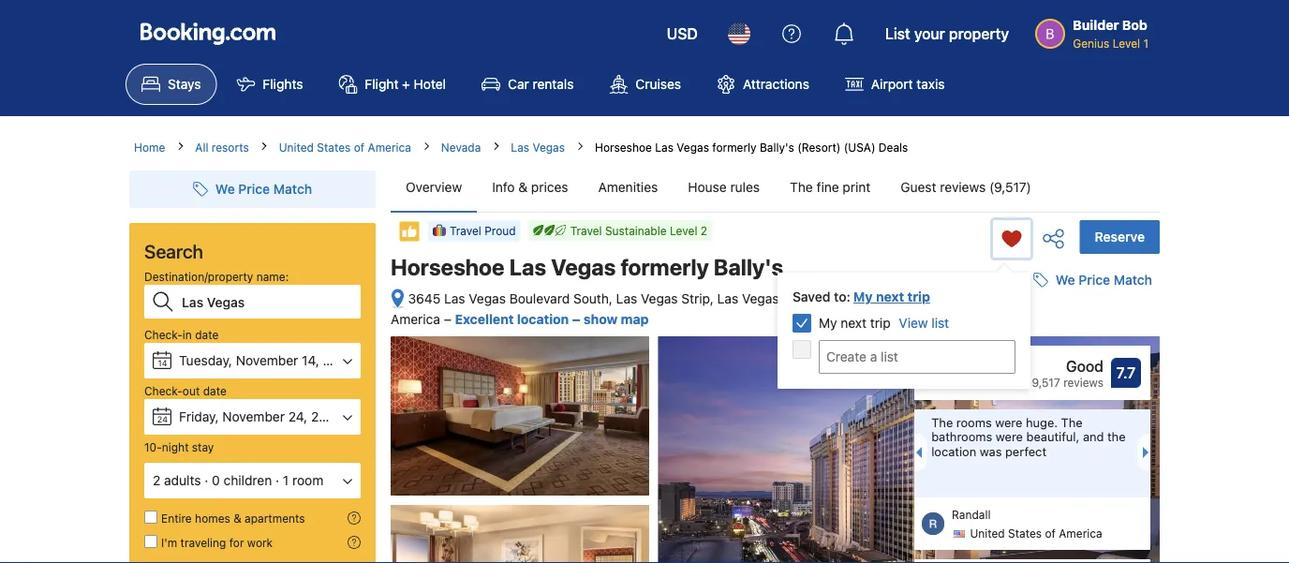 Task type: locate. For each thing, give the bounding box(es) containing it.
match down "reserve" "button"
[[1114, 272, 1153, 288]]

america
[[368, 141, 411, 154], [391, 311, 440, 327], [1059, 527, 1103, 540]]

united down flights
[[279, 141, 314, 154]]

0 horizontal spatial 2
[[153, 473, 161, 488]]

1 horizontal spatial &
[[519, 179, 528, 195]]

0 vertical spatial united
[[279, 141, 314, 154]]

1 inside button
[[283, 473, 289, 488]]

states up view
[[897, 291, 936, 306]]

date for check-in date
[[195, 328, 219, 341]]

to:
[[834, 289, 851, 305]]

we price match button down "reserve" "button"
[[1026, 263, 1160, 297]]

the inside 'link'
[[790, 179, 813, 195]]

price down "reserve" "button"
[[1079, 272, 1111, 288]]

match down "united states of america" link
[[273, 181, 312, 197]]

we price match down "resorts"
[[215, 181, 312, 197]]

we for we price match dropdown button to the bottom
[[1056, 272, 1075, 288]]

0 horizontal spatial formerly
[[621, 254, 709, 280]]

check- down 14
[[144, 384, 183, 397]]

0 horizontal spatial ·
[[205, 473, 208, 488]]

we'll show you stays where you can have the entire place to yourself image
[[348, 512, 361, 525]]

1
[[1144, 37, 1149, 50], [283, 473, 289, 488]]

2
[[701, 224, 708, 237], [153, 473, 161, 488]]

of up 'list'
[[940, 291, 952, 306]]

2023 for friday, november 24, 2023
[[311, 409, 343, 425]]

united up my next trip view list
[[854, 291, 894, 306]]

we price match inside the search section
[[215, 181, 312, 197]]

the for the fine print
[[790, 179, 813, 195]]

date right out
[[203, 384, 227, 397]]

0 vertical spatial we price match button
[[185, 172, 320, 206]]

we price match
[[215, 181, 312, 197], [1056, 272, 1153, 288]]

the up the beautiful,
[[1061, 415, 1083, 429]]

0 horizontal spatial location
[[517, 311, 569, 327]]

bob
[[1123, 17, 1148, 33]]

traveling
[[180, 536, 226, 549]]

we up good
[[1056, 272, 1075, 288]]

vegas up excellent
[[469, 291, 506, 306]]

november for friday,
[[222, 409, 285, 425]]

match inside the search section
[[273, 181, 312, 197]]

0 horizontal spatial 1
[[283, 473, 289, 488]]

0 horizontal spatial we price match
[[215, 181, 312, 197]]

next up my next trip view list
[[876, 289, 904, 305]]

your account menu builder bob genius level 1 element
[[1036, 8, 1156, 52]]

the fine print link
[[775, 163, 886, 212]]

0 horizontal spatial match
[[273, 181, 312, 197]]

children
[[224, 473, 272, 488]]

0 horizontal spatial we
[[215, 181, 235, 197]]

level right sustainable
[[670, 224, 698, 237]]

1 horizontal spatial my
[[853, 289, 873, 305]]

reviews
[[940, 179, 986, 195], [1064, 376, 1104, 389]]

level inside builder bob genius level 1
[[1113, 37, 1140, 50]]

trip up view list link
[[908, 289, 931, 305]]

1 vertical spatial location
[[932, 444, 977, 459]]

travel left proud
[[450, 224, 482, 237]]

price down "resorts"
[[238, 181, 270, 197]]

match
[[273, 181, 312, 197], [1114, 272, 1153, 288]]

0 vertical spatial 1
[[1144, 37, 1149, 50]]

las
[[511, 141, 530, 154], [655, 141, 674, 154], [510, 254, 546, 280], [444, 291, 465, 306], [616, 291, 637, 306], [717, 291, 739, 306]]

info & prices
[[492, 179, 568, 195]]

las up map
[[616, 291, 637, 306]]

0 horizontal spatial united states of america
[[279, 141, 411, 154]]

valign  initial image
[[398, 220, 421, 243]]

level
[[1113, 37, 1140, 50], [670, 224, 698, 237]]

– left excellent
[[444, 311, 451, 327]]

1 horizontal spatial united
[[854, 291, 894, 306]]

airport taxis link
[[829, 64, 961, 105]]

1 check- from the top
[[144, 328, 183, 341]]

1 horizontal spatial formerly
[[712, 141, 757, 154]]

1 vertical spatial price
[[1079, 272, 1111, 288]]

9,517
[[1032, 376, 1061, 389]]

0 horizontal spatial price
[[238, 181, 270, 197]]

0 horizontal spatial reviews
[[940, 179, 986, 195]]

2 check- from the top
[[144, 384, 183, 397]]

horseshoe las vegas formerly bally's
[[391, 254, 783, 280]]

vegas for 3645 las vegas boulevard south, las vegas strip, las vegas, nv 89109, united states of america
[[469, 291, 506, 306]]

0 vertical spatial date
[[195, 328, 219, 341]]

0 vertical spatial november
[[236, 353, 298, 368]]

vegas up house
[[677, 141, 709, 154]]

2 down house
[[701, 224, 708, 237]]

date right in
[[195, 328, 219, 341]]

homes
[[195, 512, 230, 525]]

Type the name of your list and press enter to add text field
[[819, 340, 1016, 374]]

las right strip,
[[717, 291, 739, 306]]

bally's left (resort)
[[760, 141, 795, 154]]

0 horizontal spatial trip
[[870, 315, 891, 331]]

1 vertical spatial united
[[854, 291, 894, 306]]

resorts
[[212, 141, 249, 154]]

1 · from the left
[[205, 473, 208, 488]]

1 horizontal spatial –
[[572, 311, 580, 327]]

0 vertical spatial check-
[[144, 328, 183, 341]]

travel proud
[[450, 224, 516, 237]]

the up bathrooms
[[932, 415, 953, 429]]

1 horizontal spatial trip
[[908, 289, 931, 305]]

0 horizontal spatial –
[[444, 311, 451, 327]]

states down the perfect
[[1008, 527, 1042, 540]]

for
[[229, 536, 244, 549]]

1 left room
[[283, 473, 289, 488]]

sustainable
[[605, 224, 667, 237]]

0 horizontal spatial horseshoe
[[391, 254, 505, 280]]

next
[[876, 289, 904, 305], [841, 315, 867, 331]]

rated good element
[[924, 355, 1104, 378]]

proud
[[485, 224, 516, 237]]

reviews right guest
[[940, 179, 986, 195]]

1 horizontal spatial united states of america
[[970, 527, 1103, 540]]

travel up horseshoe las vegas formerly bally's
[[570, 224, 602, 237]]

cruises
[[636, 76, 681, 92]]

0 horizontal spatial travel
[[450, 224, 482, 237]]

1 horizontal spatial 2
[[701, 224, 708, 237]]

las up the boulevard
[[510, 254, 546, 280]]

bathrooms
[[932, 430, 993, 444]]

24,
[[288, 409, 308, 425]]

2023 right 24,
[[311, 409, 343, 425]]

the fine print
[[790, 179, 871, 195]]

·
[[205, 473, 208, 488], [276, 473, 279, 488]]

we price match button
[[185, 172, 320, 206], [1026, 263, 1160, 297]]

date
[[195, 328, 219, 341], [203, 384, 227, 397]]

united states of america
[[279, 141, 411, 154], [970, 527, 1103, 540]]

0 vertical spatial united states of america
[[279, 141, 411, 154]]

formerly up house rules on the right top of the page
[[712, 141, 757, 154]]

formerly up 3645 las vegas boulevard south, las vegas strip, las vegas, nv 89109, united states of america
[[621, 254, 709, 280]]

2023 right 14,
[[323, 353, 355, 368]]

1 vertical spatial trip
[[870, 315, 891, 331]]

0 horizontal spatial states
[[317, 141, 351, 154]]

nevada link
[[441, 139, 481, 156]]

2 – from the left
[[572, 311, 580, 327]]

the left fine
[[790, 179, 813, 195]]

1 horizontal spatial next
[[876, 289, 904, 305]]

search section
[[122, 156, 383, 563]]

trip
[[908, 289, 931, 305], [870, 315, 891, 331]]

check-in date
[[144, 328, 219, 341]]

we price match button inside the search section
[[185, 172, 320, 206]]

2 left adults
[[153, 473, 161, 488]]

1 horizontal spatial reviews
[[1064, 376, 1104, 389]]

0 vertical spatial match
[[273, 181, 312, 197]]

work
[[247, 536, 273, 549]]

1 horizontal spatial we price match
[[1056, 272, 1153, 288]]

2023
[[323, 353, 355, 368], [311, 409, 343, 425]]

2 horizontal spatial of
[[1045, 527, 1056, 540]]

0 horizontal spatial united
[[279, 141, 314, 154]]

the rooms were huge. the bathrooms were beautiful, and the location was perfect
[[932, 415, 1126, 459]]

we inside the search section
[[215, 181, 235, 197]]

0 vertical spatial states
[[317, 141, 351, 154]]

0 horizontal spatial &
[[234, 512, 242, 525]]

united down randall
[[970, 527, 1005, 540]]

1 vertical spatial formerly
[[621, 254, 709, 280]]

apartments
[[245, 512, 305, 525]]

bally's up vegas,
[[714, 254, 783, 280]]

10-night stay
[[144, 440, 214, 454]]

1 vertical spatial we
[[1056, 272, 1075, 288]]

vegas inside las vegas link
[[533, 141, 565, 154]]

we price match down "reserve" "button"
[[1056, 272, 1153, 288]]

location down the boulevard
[[517, 311, 569, 327]]

my next trip link
[[853, 288, 931, 306]]

flights link
[[221, 64, 319, 105]]

1 horizontal spatial level
[[1113, 37, 1140, 50]]

nevada
[[441, 141, 481, 154]]

1 horizontal spatial of
[[940, 291, 952, 306]]

1 horizontal spatial the
[[932, 415, 953, 429]]

search
[[144, 240, 203, 262]]

0 vertical spatial my
[[853, 289, 873, 305]]

level down bob
[[1113, 37, 1140, 50]]

united states of america down flight
[[279, 141, 411, 154]]

of inside 3645 las vegas boulevard south, las vegas strip, las vegas, nv 89109, united states of america
[[940, 291, 952, 306]]

check- up 14
[[144, 328, 183, 341]]

1 horizontal spatial ·
[[276, 473, 279, 488]]

vegas
[[533, 141, 565, 154], [677, 141, 709, 154], [551, 254, 616, 280], [469, 291, 506, 306], [641, 291, 678, 306]]

vegas up the south,
[[551, 254, 616, 280]]

we price match for we price match dropdown button inside the search section
[[215, 181, 312, 197]]

november left 14,
[[236, 353, 298, 368]]

0 vertical spatial 2
[[701, 224, 708, 237]]

my next trip view list
[[819, 315, 949, 331]]

1 horizontal spatial we
[[1056, 272, 1075, 288]]

all
[[195, 141, 208, 154]]

info & prices link
[[477, 163, 583, 212]]

1 horizontal spatial 1
[[1144, 37, 1149, 50]]

1 horizontal spatial match
[[1114, 272, 1153, 288]]

rooms
[[957, 415, 992, 429]]

& right info
[[519, 179, 528, 195]]

1 vertical spatial match
[[1114, 272, 1153, 288]]

1 vertical spatial 2
[[153, 473, 161, 488]]

price
[[238, 181, 270, 197], [1079, 272, 1111, 288]]

1 vertical spatial reviews
[[1064, 376, 1104, 389]]

attractions link
[[701, 64, 825, 105]]

las up amenities
[[655, 141, 674, 154]]

of inside "united states of america" link
[[354, 141, 365, 154]]

0 vertical spatial price
[[238, 181, 270, 197]]

· left the 0
[[205, 473, 208, 488]]

· right children
[[276, 473, 279, 488]]

were
[[995, 415, 1023, 429], [996, 430, 1023, 444]]

1 vertical spatial bally's
[[714, 254, 783, 280]]

1 horizontal spatial location
[[932, 444, 977, 459]]

of down flight + hotel link
[[354, 141, 365, 154]]

view list link
[[899, 315, 949, 331]]

states down flight + hotel link
[[317, 141, 351, 154]]

were up the perfect
[[996, 430, 1023, 444]]

genius
[[1073, 37, 1110, 50]]

overview
[[406, 179, 462, 195]]

2 were from the top
[[996, 430, 1023, 444]]

0 vertical spatial next
[[876, 289, 904, 305]]

– left show
[[572, 311, 580, 327]]

destination/property
[[144, 270, 253, 283]]

we price match button down "resorts"
[[185, 172, 320, 206]]

& inside the search section
[[234, 512, 242, 525]]

huge.
[[1026, 415, 1058, 429]]

flight + hotel link
[[323, 64, 462, 105]]

1 vertical spatial 2023
[[311, 409, 343, 425]]

if you select this option, we'll show you popular business travel features like breakfast, wifi and free parking. image
[[348, 536, 361, 549]]

0 vertical spatial formerly
[[712, 141, 757, 154]]

0 vertical spatial of
[[354, 141, 365, 154]]

the
[[790, 179, 813, 195], [932, 415, 953, 429], [1061, 415, 1083, 429]]

reviews down good
[[1064, 376, 1104, 389]]

location
[[517, 311, 569, 327], [932, 444, 977, 459]]

states
[[317, 141, 351, 154], [897, 291, 936, 306], [1008, 527, 1042, 540]]

0 vertical spatial 2023
[[323, 353, 355, 368]]

0 horizontal spatial we price match button
[[185, 172, 320, 206]]

trip down my next trip link at bottom
[[870, 315, 891, 331]]

november left 24,
[[222, 409, 285, 425]]

info
[[492, 179, 515, 195]]

1 vertical spatial 1
[[283, 473, 289, 488]]

1 vertical spatial america
[[391, 311, 440, 327]]

vegas up map
[[641, 291, 678, 306]]

0 vertical spatial horseshoe
[[595, 141, 652, 154]]

1 vertical spatial level
[[670, 224, 698, 237]]

my down 89109, at bottom
[[819, 315, 837, 331]]

2 horizontal spatial states
[[1008, 527, 1042, 540]]

united states of america down randall
[[970, 527, 1103, 540]]

Where are you going? field
[[174, 285, 361, 319]]

1 vertical spatial check-
[[144, 384, 183, 397]]

were left huge. at the bottom
[[995, 415, 1023, 429]]

was
[[980, 444, 1002, 459]]

next down saved to: my next trip
[[841, 315, 867, 331]]

1 vertical spatial horseshoe
[[391, 254, 505, 280]]

my right to:
[[853, 289, 873, 305]]

guest reviews (9,517)
[[901, 179, 1032, 195]]

0 vertical spatial trip
[[908, 289, 931, 305]]

1 horizontal spatial we price match button
[[1026, 263, 1160, 297]]

0 vertical spatial level
[[1113, 37, 1140, 50]]

location down bathrooms
[[932, 444, 977, 459]]

0 vertical spatial location
[[517, 311, 569, 327]]

horseshoe las vegas formerly bally's (resort) (usa) deals link
[[595, 141, 908, 154]]

1 down bob
[[1144, 37, 1149, 50]]

list your property
[[885, 25, 1009, 43]]

1 horizontal spatial horseshoe
[[595, 141, 652, 154]]

2 vertical spatial united
[[970, 527, 1005, 540]]

united states of america link
[[279, 139, 411, 156]]

good 9,517 reviews
[[1032, 358, 1104, 389]]

0 vertical spatial we
[[215, 181, 235, 197]]

1 travel from the left
[[570, 224, 602, 237]]

check-
[[144, 328, 183, 341], [144, 384, 183, 397]]

next image
[[1143, 447, 1155, 458]]

0 horizontal spatial next
[[841, 315, 867, 331]]

my
[[853, 289, 873, 305], [819, 315, 837, 331]]

& up for
[[234, 512, 242, 525]]

2 adults · 0 children · 1 room
[[153, 473, 324, 488]]

horseshoe up amenities
[[595, 141, 652, 154]]

1 vertical spatial &
[[234, 512, 242, 525]]

flight
[[365, 76, 399, 92]]

we down all resorts "link"
[[215, 181, 235, 197]]

1 vertical spatial we price match
[[1056, 272, 1153, 288]]

1 horizontal spatial states
[[897, 291, 936, 306]]

2 vertical spatial america
[[1059, 527, 1103, 540]]

vegas up prices
[[533, 141, 565, 154]]

2023 for tuesday, november 14, 2023
[[323, 353, 355, 368]]

of down the perfect
[[1045, 527, 1056, 540]]

print
[[843, 179, 871, 195]]

1 horizontal spatial travel
[[570, 224, 602, 237]]

america inside 3645 las vegas boulevard south, las vegas strip, las vegas, nv 89109, united states of america
[[391, 311, 440, 327]]

home
[[134, 141, 165, 154]]

1 vertical spatial states
[[897, 291, 936, 306]]

of
[[354, 141, 365, 154], [940, 291, 952, 306], [1045, 527, 1056, 540]]

1 – from the left
[[444, 311, 451, 327]]

– excellent location – show map
[[444, 311, 649, 327]]

horseshoe up 3645
[[391, 254, 505, 280]]

1 vertical spatial my
[[819, 315, 837, 331]]

2 travel from the left
[[450, 224, 482, 237]]

stay
[[192, 440, 214, 454]]



Task type: vqa. For each thing, say whether or not it's contained in the screenshot.
Overview link
yes



Task type: describe. For each thing, give the bounding box(es) containing it.
usd
[[667, 25, 698, 43]]

bally's for horseshoe las vegas formerly bally's
[[714, 254, 783, 280]]

name:
[[257, 270, 289, 283]]

out
[[183, 384, 200, 397]]

flight + hotel
[[365, 76, 446, 92]]

in
[[183, 328, 192, 341]]

tuesday, november 14, 2023
[[179, 353, 355, 368]]

if you select this option, we'll show you popular business travel features like breakfast, wifi and free parking. image
[[348, 536, 361, 549]]

2 · from the left
[[276, 473, 279, 488]]

room
[[292, 473, 324, 488]]

0 vertical spatial reviews
[[940, 179, 986, 195]]

(9,517)
[[990, 179, 1032, 195]]

we for we price match dropdown button inside the search section
[[215, 181, 235, 197]]

we'll show you stays where you can have the entire place to yourself image
[[348, 512, 361, 525]]

price inside the search section
[[238, 181, 270, 197]]

fine
[[817, 179, 839, 195]]

14,
[[302, 353, 319, 368]]

2 vertical spatial of
[[1045, 527, 1056, 540]]

formerly for horseshoe las vegas formerly bally's (resort) (usa) deals
[[712, 141, 757, 154]]

1 vertical spatial we price match button
[[1026, 263, 1160, 297]]

travel for travel sustainable level 2
[[570, 224, 602, 237]]

attractions
[[743, 76, 810, 92]]

good
[[1066, 358, 1104, 375]]

saved
[[793, 289, 831, 305]]

reserve
[[1095, 229, 1145, 245]]

1 vertical spatial next
[[841, 315, 867, 331]]

all resorts
[[195, 141, 249, 154]]

builder bob genius level 1
[[1073, 17, 1149, 50]]

las up info & prices
[[511, 141, 530, 154]]

excellent location – show map button
[[455, 311, 649, 327]]

vegas for horseshoe las vegas formerly bally's
[[551, 254, 616, 280]]

usd button
[[656, 11, 709, 56]]

cruises link
[[594, 64, 697, 105]]

7.7
[[1117, 364, 1136, 382]]

rules
[[730, 179, 760, 195]]

saved to: my next trip
[[793, 289, 931, 305]]

travel for travel proud
[[450, 224, 482, 237]]

prices
[[531, 179, 568, 195]]

date for check-out date
[[203, 384, 227, 397]]

airport
[[871, 76, 913, 92]]

match for we price match dropdown button to the bottom
[[1114, 272, 1153, 288]]

1 horizontal spatial price
[[1079, 272, 1111, 288]]

0 vertical spatial america
[[368, 141, 411, 154]]

2 horizontal spatial united
[[970, 527, 1005, 540]]

bally's for horseshoe las vegas formerly bally's (resort) (usa) deals
[[760, 141, 795, 154]]

reserve button
[[1080, 220, 1160, 254]]

destination/property name:
[[144, 270, 289, 283]]

1 inside builder bob genius level 1
[[1144, 37, 1149, 50]]

0 horizontal spatial my
[[819, 315, 837, 331]]

beautiful,
[[1027, 430, 1080, 444]]

house rules
[[688, 179, 760, 195]]

1 were from the top
[[995, 415, 1023, 429]]

3645
[[408, 291, 441, 306]]

+
[[402, 76, 410, 92]]

check-out date
[[144, 384, 227, 397]]

horseshoe las vegas formerly bally's (resort) (usa) deals
[[595, 141, 908, 154]]

list your property link
[[874, 11, 1021, 56]]

house rules link
[[673, 163, 775, 212]]

1 vertical spatial united states of america
[[970, 527, 1103, 540]]

24
[[157, 414, 168, 424]]

map
[[621, 311, 649, 327]]

vegas for horseshoe las vegas formerly bally's (resort) (usa) deals
[[677, 141, 709, 154]]

0
[[212, 473, 220, 488]]

car rentals link
[[466, 64, 590, 105]]

all resorts link
[[195, 139, 249, 156]]

stays
[[168, 76, 201, 92]]

horseshoe for horseshoe las vegas formerly bally's
[[391, 254, 505, 280]]

0 horizontal spatial level
[[670, 224, 698, 237]]

stays link
[[126, 64, 217, 105]]

nv
[[787, 291, 805, 306]]

the
[[1108, 430, 1126, 444]]

randall
[[952, 508, 991, 522]]

car
[[508, 76, 529, 92]]

adults
[[164, 473, 201, 488]]

reviews inside 'good 9,517 reviews'
[[1064, 376, 1104, 389]]

and
[[1083, 430, 1104, 444]]

2 horizontal spatial the
[[1061, 415, 1083, 429]]

i'm traveling for work
[[161, 536, 273, 549]]

booking.com image
[[141, 22, 276, 45]]

match for we price match dropdown button inside the search section
[[273, 181, 312, 197]]

0 vertical spatial &
[[519, 179, 528, 195]]

check- for in
[[144, 328, 183, 341]]

tuesday,
[[179, 353, 232, 368]]

november for tuesday,
[[236, 353, 298, 368]]

check- for out
[[144, 384, 183, 397]]

hotel
[[414, 76, 446, 92]]

2 vertical spatial states
[[1008, 527, 1042, 540]]

click to open map view image
[[391, 288, 405, 310]]

2 inside button
[[153, 473, 161, 488]]

las vegas
[[511, 141, 565, 154]]

we price match for we price match dropdown button to the bottom
[[1056, 272, 1153, 288]]

friday, november 24, 2023
[[179, 409, 343, 425]]

list
[[932, 315, 949, 331]]

scored 7.7 element
[[1111, 358, 1141, 388]]

previous image
[[911, 447, 922, 458]]

10-
[[144, 440, 162, 454]]

89109,
[[808, 291, 850, 306]]

guest
[[901, 179, 937, 195]]

taxis
[[917, 76, 945, 92]]

amenities link
[[583, 163, 673, 212]]

builder
[[1073, 17, 1119, 33]]

the for the rooms were huge. the bathrooms were beautiful, and the location was perfect
[[932, 415, 953, 429]]

(resort)
[[798, 141, 841, 154]]

flights
[[263, 76, 303, 92]]

deals
[[879, 141, 908, 154]]

(usa)
[[844, 141, 876, 154]]

entire
[[161, 512, 192, 525]]

14
[[158, 358, 167, 368]]

las right 3645
[[444, 291, 465, 306]]

horseshoe for horseshoe las vegas formerly bally's (resort) (usa) deals
[[595, 141, 652, 154]]

show
[[584, 311, 618, 327]]

view
[[899, 315, 928, 331]]

list
[[885, 25, 911, 43]]

friday,
[[179, 409, 219, 425]]

formerly for horseshoe las vegas formerly bally's
[[621, 254, 709, 280]]

united inside 3645 las vegas boulevard south, las vegas strip, las vegas, nv 89109, united states of america
[[854, 291, 894, 306]]

your
[[914, 25, 945, 43]]

house
[[688, 179, 727, 195]]

location inside the rooms were huge. the bathrooms were beautiful, and the location was perfect
[[932, 444, 977, 459]]

amenities
[[598, 179, 658, 195]]

states inside 3645 las vegas boulevard south, las vegas strip, las vegas, nv 89109, united states of america
[[897, 291, 936, 306]]

airport taxis
[[871, 76, 945, 92]]

rentals
[[533, 76, 574, 92]]



